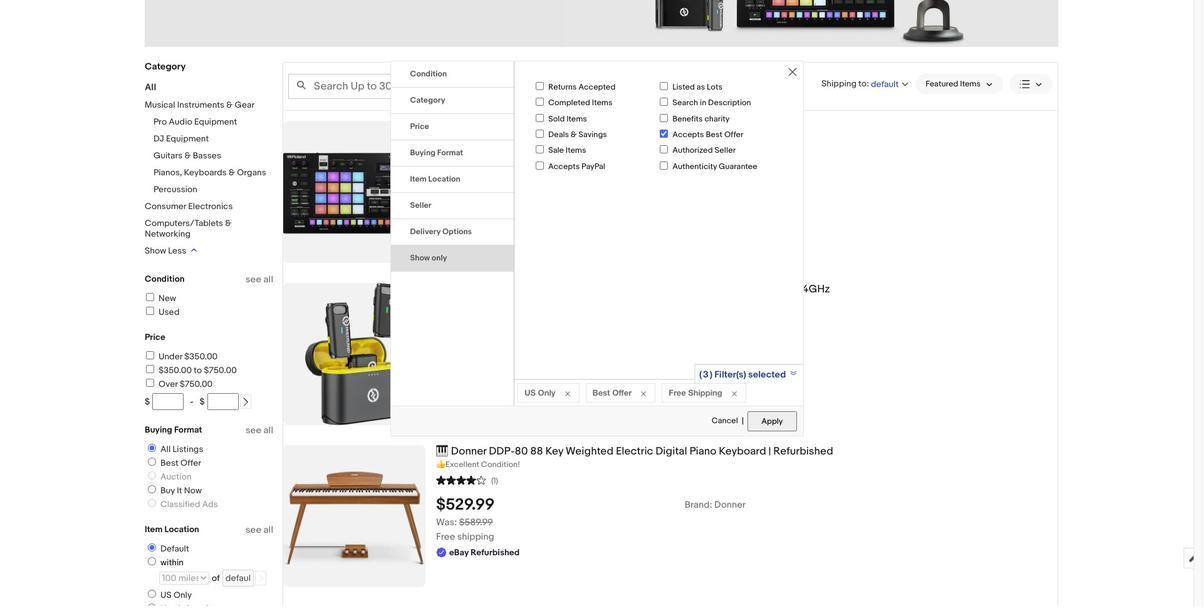 Task type: vqa. For each thing, say whether or not it's contained in the screenshot.
2.4GHz
yes



Task type: describe. For each thing, give the bounding box(es) containing it.
noise
[[670, 283, 698, 296]]

hollyland lark m1 wireless lavalier microphone, noise cancellation 656ft 2.4ghz link
[[436, 283, 1058, 296]]

0 horizontal spatial location
[[165, 525, 199, 535]]

sale items
[[549, 146, 587, 156]]

completed items
[[549, 98, 613, 108]]

default
[[161, 544, 189, 555]]

1 horizontal spatial location
[[429, 174, 461, 184]]

Accepts PayPal checkbox
[[536, 162, 544, 170]]

instruments
[[177, 100, 225, 110]]

Authenticity Guarantee checkbox
[[660, 162, 668, 170]]

lots
[[707, 82, 723, 92]]

🎹 donner ddp-80 88 key weighted electric digital piano keyboard | refurbished link
[[436, 446, 1058, 459]]

accepted
[[579, 82, 616, 92]]

Completed Items checkbox
[[536, 98, 544, 106]]

1 horizontal spatial free
[[669, 388, 686, 398]]

weighted
[[566, 446, 614, 458]]

1 vertical spatial $750.00
[[180, 379, 213, 390]]

digital
[[656, 446, 688, 458]]

donner for 🎹
[[451, 446, 487, 458]]

& left gear at left top
[[227, 100, 233, 110]]

Default radio
[[148, 544, 156, 552]]

go image
[[256, 575, 265, 584]]

see all button for best offer
[[246, 425, 273, 437]]

roland inside roland verselab mv-1 production studio refurbished link
[[436, 121, 470, 134]]

1 vertical spatial us only
[[161, 591, 192, 601]]

seller inside tab list
[[410, 201, 432, 211]]

cancel
[[712, 416, 738, 426]]

0 vertical spatial seller
[[715, 146, 736, 156]]

Sold Items checkbox
[[536, 114, 544, 122]]

brand: donner was: $589.99 free shipping
[[436, 500, 746, 543]]

all for used
[[264, 274, 273, 286]]

ddp-
[[489, 446, 515, 458]]

1 horizontal spatial item
[[410, 174, 427, 184]]

1 vertical spatial item location
[[145, 525, 199, 535]]

1 horizontal spatial best
[[593, 388, 610, 398]]

1
[[538, 121, 542, 134]]

2.4ghz
[[794, 283, 831, 296]]

selected
[[749, 369, 787, 381]]

tab list containing condition
[[391, 61, 514, 272]]

Authorized Seller checkbox
[[660, 146, 668, 154]]

all listings
[[161, 445, 203, 455]]

sold items
[[549, 114, 587, 124]]

refurbished up authorized seller checkbox
[[635, 121, 694, 134]]

0 horizontal spatial price
[[145, 332, 165, 343]]

🎹 donner ddp-80 88 key weighted electric digital piano keyboard | refurbished 👍excellent condition!
[[436, 446, 834, 470]]

new
[[159, 293, 176, 304]]

North America radio
[[148, 604, 156, 607]]

default text field
[[222, 571, 254, 587]]

0 horizontal spatial buying
[[145, 425, 172, 436]]

All Listings radio
[[148, 445, 156, 453]]

us only link
[[143, 591, 194, 601]]

less
[[168, 246, 186, 256]]

$589.99
[[459, 517, 493, 529]]

1 horizontal spatial us only
[[525, 388, 556, 398]]

used
[[159, 307, 180, 318]]

$350.00 to $750.00
[[159, 366, 237, 376]]

guitars
[[154, 150, 183, 161]]

deals & savings
[[549, 130, 607, 140]]

1 horizontal spatial condition
[[410, 69, 447, 79]]

watching
[[451, 165, 489, 177]]

show inside all musical instruments & gear pro audio equipment dj equipment guitars & basses pianos, keyboards & organs percussion consumer electronics computers/tablets & networking show less
[[145, 246, 166, 256]]

show less button
[[145, 246, 197, 256]]

m1
[[507, 283, 520, 296]]

cancel button
[[711, 411, 739, 432]]

🎹 donner ddp-80 88 key weighted electric digital piano keyboard | refurbished image
[[283, 446, 426, 588]]

$ for maximum value text field
[[200, 397, 205, 408]]

& down electronics
[[225, 218, 232, 229]]

[object undefined] image
[[685, 147, 759, 159]]

refurbished inside 🎹 donner ddp-80 88 key weighted electric digital piano keyboard | refurbished 👍excellent condition!
[[774, 446, 834, 458]]

only
[[432, 253, 447, 263]]

musical instruments & gear link
[[145, 100, 255, 110]]

deals
[[549, 130, 569, 140]]

$350.00 to $750.00 checkbox
[[146, 366, 154, 374]]

1 vertical spatial roland
[[715, 165, 745, 177]]

refurbished down watching
[[471, 181, 520, 192]]

in
[[700, 98, 707, 108]]

electric
[[616, 446, 654, 458]]

$ for minimum value text box in the left of the page
[[145, 397, 150, 408]]

computers/tablets
[[145, 218, 223, 229]]

3 see all button from the top
[[246, 525, 273, 537]]

Deals & Savings checkbox
[[536, 130, 544, 138]]

authenticity
[[673, 162, 717, 172]]

dj
[[154, 134, 164, 144]]

0 vertical spatial format
[[437, 148, 463, 158]]

0 vertical spatial $350.00
[[184, 352, 218, 362]]

mv-
[[518, 121, 538, 134]]

used link
[[144, 307, 180, 318]]

all musical instruments & gear pro audio equipment dj equipment guitars & basses pianos, keyboards & organs percussion consumer electronics computers/tablets & networking show less
[[145, 82, 266, 256]]

over $750.00 link
[[144, 379, 213, 390]]

1 horizontal spatial us
[[525, 388, 536, 398]]

consumer
[[145, 201, 186, 212]]

under $350.00 link
[[144, 352, 218, 362]]

see all button for used
[[246, 274, 273, 286]]

paypal
[[582, 162, 606, 172]]

1 horizontal spatial best offer
[[593, 388, 632, 398]]

brand: for roland
[[685, 165, 713, 177]]

pro
[[154, 117, 167, 127]]

& left organs
[[229, 167, 235, 178]]

Over $750.00 checkbox
[[146, 379, 154, 387]]

search
[[673, 98, 699, 108]]

hollyland
[[436, 283, 482, 296]]

submit price range image
[[241, 398, 250, 407]]

accepts for accepts best offer
[[673, 130, 704, 140]]

)
[[710, 369, 713, 381]]

1 vertical spatial only
[[174, 591, 192, 601]]

consumer electronics link
[[145, 201, 233, 212]]

roland verselab mv-1 production studio refurbished image
[[283, 121, 426, 263]]

guarantee
[[719, 162, 758, 172]]

donner for brand:
[[715, 500, 746, 511]]

-
[[190, 397, 193, 408]]

Returns Accepted checkbox
[[536, 82, 544, 90]]

delivery options
[[410, 227, 472, 237]]

Best Offer radio
[[148, 458, 156, 466]]

0 horizontal spatial condition
[[145, 274, 185, 285]]

charity
[[705, 114, 730, 124]]

listed as lots
[[673, 82, 723, 92]]

keyboards
[[184, 167, 227, 178]]

583
[[583, 81, 598, 92]]

close image
[[788, 68, 797, 76]]

1 vertical spatial offer
[[613, 388, 632, 398]]

returns accepted
[[549, 82, 616, 92]]

3
[[703, 369, 709, 381]]

Accepts Best Offer checkbox
[[660, 130, 668, 138]]

all listings link
[[143, 445, 206, 455]]

0 horizontal spatial format
[[174, 425, 202, 436]]

lark
[[485, 283, 505, 296]]

free inside brand: donner was: $589.99 free shipping
[[436, 532, 455, 543]]

( 3 ) filter(s) selected
[[700, 369, 787, 381]]

search in description
[[673, 98, 752, 108]]

buy it now link
[[143, 486, 204, 497]]

authenticity guarantee
[[673, 162, 758, 172]]

hollyland lark m1 wireless lavalier microphone, noise cancellation 656ft 2.4ghz image
[[305, 283, 404, 426]]

2 vertical spatial offer
[[181, 458, 201, 469]]

top rated plus
[[696, 147, 759, 159]]

1 vertical spatial category
[[410, 95, 445, 105]]

as
[[697, 82, 705, 92]]



Task type: locate. For each thing, give the bounding box(es) containing it.
us only right us only radio
[[161, 591, 192, 601]]

see all for best offer
[[246, 425, 273, 437]]

Minimum Value text field
[[152, 394, 184, 411]]

roland up $527.99
[[436, 121, 470, 134]]

items up 'deals & savings'
[[567, 114, 587, 124]]

0 horizontal spatial roland
[[436, 121, 470, 134]]

👍Excellent Condition! text field
[[436, 460, 1058, 471]]

656ft
[[765, 283, 791, 296]]

1 horizontal spatial only
[[538, 388, 556, 398]]

ebay down 114 watching at the left top
[[450, 181, 469, 192]]

see all for used
[[246, 274, 273, 286]]

brand: down top
[[685, 165, 713, 177]]

0 vertical spatial equipment
[[194, 117, 237, 127]]

item left 114 in the top of the page
[[410, 174, 427, 184]]

tab list
[[391, 61, 514, 272]]

1 see from the top
[[246, 274, 262, 286]]

microphone,
[[606, 283, 667, 296]]

1 vertical spatial see all
[[246, 425, 273, 437]]

offer up electric
[[613, 388, 632, 398]]

$750.00 down $350.00 to $750.00
[[180, 379, 213, 390]]

items for sale items
[[566, 146, 587, 156]]

accepts down 'sale items'
[[549, 162, 580, 172]]

all for all musical instruments & gear pro audio equipment dj equipment guitars & basses pianos, keyboards & organs percussion consumer electronics computers/tablets & networking show less
[[145, 82, 156, 93]]

percussion
[[154, 184, 197, 195]]

condition
[[410, 69, 447, 79], [145, 274, 185, 285]]

0 vertical spatial us only
[[525, 388, 556, 398]]

format
[[437, 148, 463, 158], [174, 425, 202, 436]]

brand:
[[685, 165, 713, 177], [685, 500, 713, 511]]

benefits charity
[[673, 114, 730, 124]]

offer up top rated plus
[[725, 130, 744, 140]]

1 horizontal spatial donner
[[715, 500, 746, 511]]

wireless
[[522, 283, 564, 296]]

Search in Description checkbox
[[660, 98, 668, 106]]

hollyland lark m1 wireless lavalier microphone, noise cancellation 656ft 2.4ghz
[[436, 283, 831, 296]]

0 vertical spatial location
[[429, 174, 461, 184]]

us
[[525, 388, 536, 398], [161, 591, 172, 601]]

0 horizontal spatial accepts
[[549, 162, 580, 172]]

1 vertical spatial us
[[161, 591, 172, 601]]

show down networking
[[145, 246, 166, 256]]

0 vertical spatial all
[[264, 274, 273, 286]]

$750.00 right to
[[204, 366, 237, 376]]

1 horizontal spatial seller
[[715, 146, 736, 156]]

buy
[[161, 486, 175, 497]]

item up the default radio at the bottom left
[[145, 525, 163, 535]]

1 horizontal spatial buying format
[[410, 148, 463, 158]]

buying format up the all listings "link"
[[145, 425, 202, 436]]

classified
[[161, 500, 200, 510]]

best offer link
[[143, 458, 204, 469]]

0 vertical spatial buying
[[410, 148, 436, 158]]

2 vertical spatial ebay refurbished
[[450, 548, 520, 559]]

equipment down instruments
[[194, 117, 237, 127]]

2 horizontal spatial best
[[706, 130, 723, 140]]

1 horizontal spatial price
[[410, 122, 429, 132]]

accepts down benefits
[[673, 130, 704, 140]]

verselab
[[473, 121, 516, 134]]

refurbished down 'shipping'
[[471, 548, 520, 559]]

2 all from the top
[[264, 425, 273, 437]]

0 vertical spatial item
[[410, 174, 427, 184]]

returns
[[549, 82, 577, 92]]

New checkbox
[[146, 293, 154, 302]]

us only
[[525, 388, 556, 398], [161, 591, 192, 601]]

organs
[[237, 167, 266, 178]]

0 horizontal spatial only
[[174, 591, 192, 601]]

0 vertical spatial offer
[[725, 130, 744, 140]]

pianos,
[[154, 167, 182, 178]]

0 horizontal spatial item
[[145, 525, 163, 535]]

buy it now
[[161, 486, 202, 497]]

item location up default
[[145, 525, 199, 535]]

ebay refurbished down watching
[[450, 181, 520, 192]]

item
[[410, 174, 427, 184], [145, 525, 163, 535]]

2 ebay refurbished from the top
[[450, 329, 520, 340]]

over $750.00
[[159, 379, 213, 390]]

description
[[709, 98, 752, 108]]

1 vertical spatial condition
[[145, 274, 185, 285]]

0 horizontal spatial offer
[[181, 458, 201, 469]]

0 horizontal spatial donner
[[451, 446, 487, 458]]

1 vertical spatial price
[[145, 332, 165, 343]]

$ right "-"
[[200, 397, 205, 408]]

1 vertical spatial buying format
[[145, 425, 202, 436]]

1 vertical spatial equipment
[[166, 134, 209, 144]]

ebay for $527.99
[[450, 181, 469, 192]]

0 horizontal spatial category
[[145, 61, 186, 73]]

ebay for $529.99
[[450, 548, 469, 559]]

computers/tablets & networking link
[[145, 218, 232, 240]]

roland down top rated plus
[[715, 165, 745, 177]]

listed
[[673, 82, 695, 92]]

US Only radio
[[148, 591, 156, 599]]

1 horizontal spatial roland
[[715, 165, 745, 177]]

1 vertical spatial ebay
[[450, 329, 469, 340]]

us right us only radio
[[161, 591, 172, 601]]

best down the charity
[[706, 130, 723, 140]]

items for sold items
[[567, 114, 587, 124]]

all for best offer
[[264, 425, 273, 437]]

only up key
[[538, 388, 556, 398]]

see
[[246, 274, 262, 286], [246, 425, 262, 437], [246, 525, 262, 537]]

1 horizontal spatial offer
[[613, 388, 632, 398]]

items up accepts paypal
[[566, 146, 587, 156]]

0 horizontal spatial free
[[436, 532, 455, 543]]

0 vertical spatial only
[[538, 388, 556, 398]]

2 ebay from the top
[[450, 329, 469, 340]]

all up the musical
[[145, 82, 156, 93]]

donner
[[451, 446, 487, 458], [715, 500, 746, 511]]

1 see all button from the top
[[246, 274, 273, 286]]

3 see from the top
[[246, 525, 262, 537]]

Sale Items checkbox
[[536, 146, 544, 154]]

us only up "88"
[[525, 388, 556, 398]]

refurbished right |
[[774, 446, 834, 458]]

1 vertical spatial best
[[593, 388, 610, 398]]

auction link
[[143, 472, 194, 483]]

only
[[538, 388, 556, 398], [174, 591, 192, 601]]

classified ads
[[161, 500, 218, 510]]

0 vertical spatial condition
[[410, 69, 447, 79]]

options
[[443, 227, 472, 237]]

seller up delivery
[[410, 201, 432, 211]]

ebay refurbished
[[450, 181, 520, 192], [450, 329, 520, 340], [450, 548, 520, 559]]

1 horizontal spatial category
[[410, 95, 445, 105]]

0 horizontal spatial best offer
[[161, 458, 201, 469]]

items for completed items
[[592, 98, 613, 108]]

0 vertical spatial $750.00
[[204, 366, 237, 376]]

accepts for accepts paypal
[[549, 162, 580, 172]]

1 vertical spatial seller
[[410, 201, 432, 211]]

location
[[429, 174, 461, 184], [165, 525, 199, 535]]

ebay down 'shipping'
[[450, 548, 469, 559]]

us up "88"
[[525, 388, 536, 398]]

studio
[[600, 121, 632, 134]]

ebay refurbished for $527.99
[[450, 181, 520, 192]]

best up weighted
[[593, 388, 610, 398]]

$350.00
[[184, 352, 218, 362], [159, 366, 192, 376]]

it
[[177, 486, 182, 497]]

best
[[706, 130, 723, 140], [593, 388, 610, 398], [161, 458, 179, 469]]

ebay refurbished for $529.99
[[450, 548, 520, 559]]

Apply submit
[[748, 412, 797, 432]]

1 vertical spatial all
[[161, 445, 171, 455]]

networking
[[145, 229, 191, 240]]

all right all listings option
[[161, 445, 171, 455]]

2 vertical spatial see all
[[246, 525, 273, 537]]

2 vertical spatial see all button
[[246, 525, 273, 537]]

free shipping
[[669, 388, 723, 398]]

see for best offer
[[246, 425, 262, 437]]

gear
[[235, 100, 255, 110]]

$350.00 up over $750.00 link
[[159, 366, 192, 376]]

buying format up 114 in the top of the page
[[410, 148, 463, 158]]

donner up 👍excellent
[[451, 446, 487, 458]]

2 vertical spatial best
[[161, 458, 179, 469]]

all for all listings
[[161, 445, 171, 455]]

& right deals
[[571, 130, 577, 140]]

0 vertical spatial item location
[[410, 174, 461, 184]]

0 vertical spatial price
[[410, 122, 429, 132]]

1 vertical spatial accepts
[[549, 162, 580, 172]]

default link
[[143, 544, 192, 555]]

1 ebay refurbished from the top
[[450, 181, 520, 192]]

0 vertical spatial items
[[592, 98, 613, 108]]

classified ads link
[[143, 500, 221, 510]]

1 vertical spatial item
[[145, 525, 163, 535]]

buying left $527.99
[[410, 148, 436, 158]]

0 vertical spatial free
[[669, 388, 686, 398]]

authorized
[[673, 146, 713, 156]]

Auction radio
[[148, 472, 156, 480]]

$ down "over $750.00" checkbox
[[145, 397, 150, 408]]

brand: inside brand: donner was: $589.99 free shipping
[[685, 500, 713, 511]]

within radio
[[148, 558, 156, 566]]

see all button
[[246, 274, 273, 286], [246, 425, 273, 437], [246, 525, 273, 537]]

2 see from the top
[[246, 425, 262, 437]]

👍excellent
[[436, 460, 480, 470]]

4 out of 5 stars image
[[436, 474, 487, 486]]

location up default
[[165, 525, 199, 535]]

2 $ from the left
[[200, 397, 205, 408]]

2 brand: from the top
[[685, 500, 713, 511]]

items down the accepted at the top of page
[[592, 98, 613, 108]]

1 brand: from the top
[[685, 165, 713, 177]]

2 horizontal spatial offer
[[725, 130, 744, 140]]

$527.99
[[436, 143, 494, 163]]

Used checkbox
[[146, 307, 154, 315]]

brand: for donner
[[685, 500, 713, 511]]

2 vertical spatial ebay
[[450, 548, 469, 559]]

0 horizontal spatial all
[[145, 82, 156, 93]]

0 horizontal spatial best
[[161, 458, 179, 469]]

item location down $527.99
[[410, 174, 461, 184]]

roland verselab mv-1 production studio refurbished
[[436, 121, 694, 134]]

key
[[546, 446, 564, 458]]

Maximum Value text field
[[207, 394, 239, 411]]

583 results
[[583, 81, 630, 92]]

seller up authenticity guarantee
[[715, 146, 736, 156]]

keyboard
[[719, 446, 767, 458]]

0 vertical spatial best offer
[[593, 388, 632, 398]]

1 horizontal spatial buying
[[410, 148, 436, 158]]

2 see all button from the top
[[246, 425, 273, 437]]

free
[[669, 388, 686, 398], [436, 532, 455, 543]]

1 horizontal spatial accepts
[[673, 130, 704, 140]]

savings
[[579, 130, 607, 140]]

sold
[[549, 114, 565, 124]]

refurbished down lark
[[471, 329, 520, 340]]

pianos, keyboards & organs link
[[154, 167, 266, 178]]

1 horizontal spatial show
[[410, 253, 430, 263]]

$
[[145, 397, 150, 408], [200, 397, 205, 408]]

1 $ from the left
[[145, 397, 150, 408]]

donner inside 🎹 donner ddp-80 88 key weighted electric digital piano keyboard | refurbished 👍excellent condition!
[[451, 446, 487, 458]]

Listed as Lots checkbox
[[660, 82, 668, 90]]

Under $350.00 checkbox
[[146, 352, 154, 360]]

brand: down piano
[[685, 500, 713, 511]]

3 see all from the top
[[246, 525, 273, 537]]

& down dj equipment link
[[185, 150, 191, 161]]

Benefits charity checkbox
[[660, 114, 668, 122]]

Classified Ads radio
[[148, 500, 156, 508]]

1 ebay from the top
[[450, 181, 469, 192]]

2 see all from the top
[[246, 425, 273, 437]]

3 ebay from the top
[[450, 548, 469, 559]]

1 horizontal spatial $
[[200, 397, 205, 408]]

2 vertical spatial all
[[264, 525, 273, 537]]

auction
[[161, 472, 192, 483]]

donner down 👍excellent condition! text box
[[715, 500, 746, 511]]

best up auction link
[[161, 458, 179, 469]]

percussion link
[[154, 184, 197, 195]]

see for used
[[246, 274, 262, 286]]

1 vertical spatial ebay refurbished
[[450, 329, 520, 340]]

offer down the listings
[[181, 458, 201, 469]]

0 vertical spatial category
[[145, 61, 186, 73]]

1 horizontal spatial format
[[437, 148, 463, 158]]

80
[[515, 446, 528, 458]]

show only
[[410, 253, 447, 263]]

114
[[436, 165, 448, 177]]

0 horizontal spatial seller
[[410, 201, 432, 211]]

1 vertical spatial free
[[436, 532, 455, 543]]

0 horizontal spatial item location
[[145, 525, 199, 535]]

2 vertical spatial items
[[566, 146, 587, 156]]

3 ebay refurbished from the top
[[450, 548, 520, 559]]

0 horizontal spatial us
[[161, 591, 172, 601]]

ebay refurbished down 'shipping'
[[450, 548, 520, 559]]

1 vertical spatial brand:
[[685, 500, 713, 511]]

seller
[[715, 146, 736, 156], [410, 201, 432, 211]]

0 horizontal spatial buying format
[[145, 425, 202, 436]]

🎹
[[436, 446, 449, 458]]

|
[[769, 446, 771, 458]]

0 vertical spatial see all button
[[246, 274, 273, 286]]

ebay down hollyland
[[450, 329, 469, 340]]

location down $527.99
[[429, 174, 461, 184]]

buying up all listings option
[[145, 425, 172, 436]]

accepts paypal
[[549, 162, 606, 172]]

1 horizontal spatial item location
[[410, 174, 461, 184]]

1 see all from the top
[[246, 274, 273, 286]]

authorized seller
[[673, 146, 736, 156]]

results
[[600, 81, 630, 92]]

1 vertical spatial see
[[246, 425, 262, 437]]

0 horizontal spatial $
[[145, 397, 150, 408]]

only right us only radio
[[174, 591, 192, 601]]

0 horizontal spatial us only
[[161, 591, 192, 601]]

free left shipping
[[669, 388, 686, 398]]

roland verselab mv-1 production studio refurbished link
[[436, 121, 1058, 134]]

$350.00 up to
[[184, 352, 218, 362]]

0 vertical spatial all
[[145, 82, 156, 93]]

to
[[194, 366, 202, 376]]

0 vertical spatial brand:
[[685, 165, 713, 177]]

1 vertical spatial see all button
[[246, 425, 273, 437]]

lavalier
[[567, 283, 603, 296]]

all inside all musical instruments & gear pro audio equipment dj equipment guitars & basses pianos, keyboards & organs percussion consumer electronics computers/tablets & networking show less
[[145, 82, 156, 93]]

all
[[264, 274, 273, 286], [264, 425, 273, 437], [264, 525, 273, 537]]

format up the listings
[[174, 425, 202, 436]]

1 vertical spatial buying
[[145, 425, 172, 436]]

see all
[[246, 274, 273, 286], [246, 425, 273, 437], [246, 525, 273, 537]]

format up 114 in the top of the page
[[437, 148, 463, 158]]

offer
[[725, 130, 744, 140], [613, 388, 632, 398], [181, 458, 201, 469]]

now
[[184, 486, 202, 497]]

free down was: on the left of page
[[436, 532, 455, 543]]

ebay refurbished down lark
[[450, 329, 520, 340]]

1 vertical spatial format
[[174, 425, 202, 436]]

Buy It Now radio
[[148, 486, 156, 494]]

equipment up guitars & basses link
[[166, 134, 209, 144]]

filter(s)
[[715, 369, 747, 381]]

1 vertical spatial $350.00
[[159, 366, 192, 376]]

equipment
[[194, 117, 237, 127], [166, 134, 209, 144]]

0 vertical spatial accepts
[[673, 130, 704, 140]]

donner inside brand: donner was: $589.99 free shipping
[[715, 500, 746, 511]]

3 all from the top
[[264, 525, 273, 537]]

benefits
[[673, 114, 703, 124]]

1 all from the top
[[264, 274, 273, 286]]

1 vertical spatial best offer
[[161, 458, 201, 469]]

show left only
[[410, 253, 430, 263]]

0 vertical spatial ebay refurbished
[[450, 181, 520, 192]]



